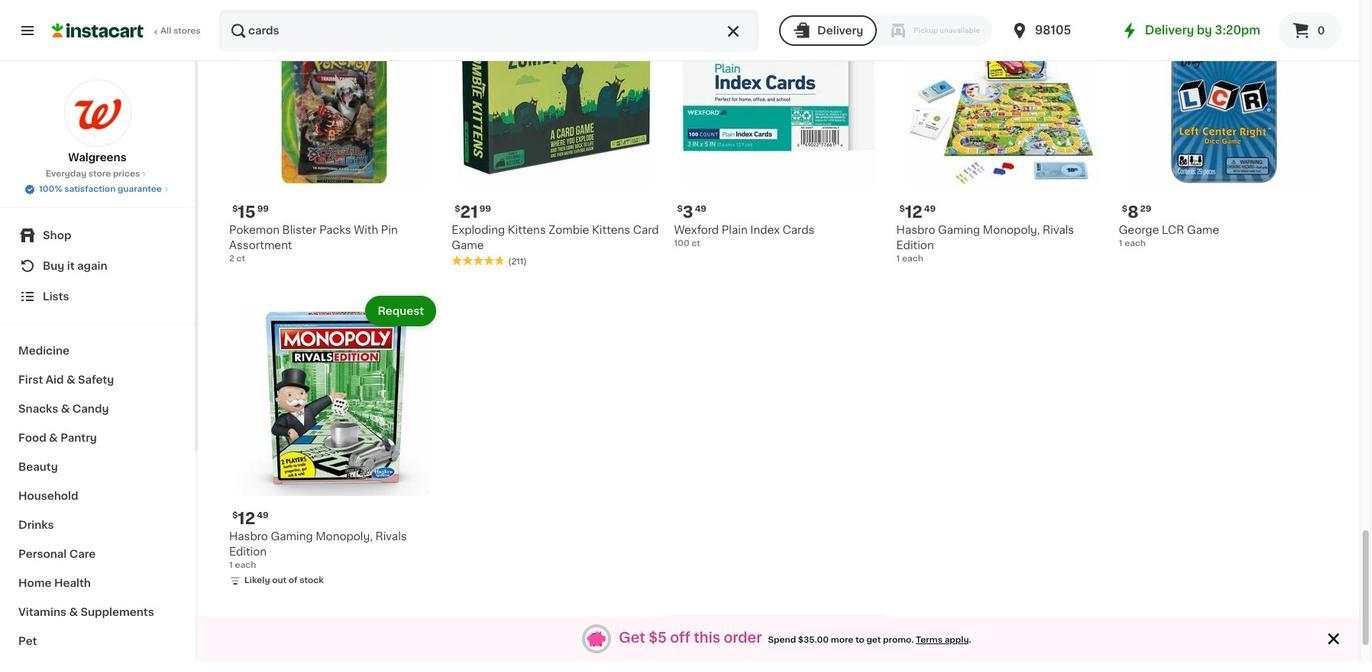 Task type: describe. For each thing, give the bounding box(es) containing it.
load
[[743, 629, 777, 641]]

spend
[[768, 636, 796, 645]]

100% satisfaction guarantee button
[[24, 180, 171, 196]]

walgreens logo image
[[64, 79, 131, 147]]

food & pantry link
[[9, 423, 186, 452]]

likely out of stock
[[245, 576, 324, 584]]

8
[[1128, 204, 1139, 220]]

pet link
[[9, 627, 186, 656]]

personal care link
[[9, 540, 186, 569]]

household link
[[9, 481, 186, 511]]

hasbro gaming monopoly, rivals edition 1 each inside product group
[[229, 531, 407, 569]]

2
[[229, 254, 235, 263]]

Search field
[[220, 11, 758, 50]]

vitamins & supplements
[[18, 607, 154, 618]]

personal care
[[18, 549, 96, 559]]

candy
[[72, 404, 109, 414]]

99 for 15
[[257, 205, 269, 213]]

order
[[724, 632, 762, 645]]

walgreens link
[[64, 79, 131, 165]]

blister
[[282, 224, 317, 235]]

food & pantry
[[18, 433, 97, 443]]

0 button
[[1279, 12, 1342, 49]]

0 vertical spatial hasbro gaming monopoly, rivals edition 1 each
[[897, 224, 1075, 263]]

pantry
[[60, 433, 97, 443]]

apply
[[945, 636, 969, 645]]

lists
[[43, 291, 69, 302]]

all
[[160, 27, 171, 35]]

98105 button
[[1011, 9, 1103, 52]]

$ inside $ 21 99
[[455, 205, 460, 213]]

get $5 off this order status
[[613, 631, 978, 647]]

shop
[[43, 230, 71, 241]]

snacks & candy
[[18, 404, 109, 414]]

get
[[619, 632, 646, 645]]

1 horizontal spatial monopoly,
[[983, 224, 1041, 235]]

more inside button
[[780, 629, 816, 641]]

wexford
[[674, 224, 719, 235]]

everyday store prices
[[46, 170, 140, 178]]

by
[[1198, 24, 1213, 36]]

aid
[[46, 374, 64, 385]]

product group containing 12
[[229, 292, 440, 590]]

1 vertical spatial edition
[[229, 546, 267, 557]]

3
[[683, 204, 694, 220]]

food
[[18, 433, 46, 443]]

buy
[[43, 261, 64, 271]]

all stores
[[160, 27, 201, 35]]

ct inside the wexford plain index cards 100 ct
[[692, 239, 701, 247]]

buy it again link
[[9, 251, 186, 281]]

1 horizontal spatial 12
[[906, 204, 923, 220]]

(211)
[[508, 257, 527, 266]]

game inside the george lcr game 1 each
[[1188, 224, 1220, 235]]

& for vitamins
[[69, 607, 78, 618]]

home health
[[18, 578, 91, 588]]

store
[[88, 170, 111, 178]]

stores
[[173, 27, 201, 35]]

$35.00
[[798, 636, 829, 645]]

load more
[[743, 629, 816, 641]]

delivery for delivery
[[818, 25, 864, 36]]

49 for hasbro
[[925, 205, 936, 213]]

delivery by 3:20pm link
[[1121, 21, 1261, 40]]

get $5 off this order spend $35.00 more to get promo. terms apply .
[[619, 632, 972, 645]]

0
[[1318, 25, 1326, 36]]

likely
[[245, 576, 270, 584]]

assortment
[[229, 240, 292, 250]]

terms
[[916, 636, 943, 645]]

game inside the 'exploding kittens zombie kittens card game'
[[452, 240, 484, 250]]

index
[[751, 224, 780, 235]]

health
[[54, 578, 91, 588]]

$ 8 29
[[1123, 204, 1152, 220]]

lcr
[[1162, 224, 1185, 235]]

monopoly, inside product group
[[316, 531, 373, 542]]

product group containing 8
[[1119, 0, 1330, 250]]

medicine
[[18, 345, 70, 356]]

& inside first aid & safety link
[[66, 374, 75, 385]]

plain
[[722, 224, 748, 235]]

personal
[[18, 549, 67, 559]]

of
[[289, 576, 298, 584]]

1 horizontal spatial edition
[[897, 240, 934, 250]]

instacart logo image
[[52, 21, 144, 40]]

100
[[674, 239, 690, 247]]

100% satisfaction guarantee
[[39, 185, 162, 193]]

everyday store prices link
[[46, 168, 149, 180]]

product group containing 15
[[229, 0, 440, 265]]

hasbro inside product group
[[229, 531, 268, 542]]

george
[[1119, 224, 1160, 235]]

request
[[378, 305, 424, 316]]

$5
[[649, 632, 667, 645]]

exploding
[[452, 224, 505, 235]]

pet
[[18, 636, 37, 647]]

0 vertical spatial rivals
[[1043, 224, 1075, 235]]

all stores link
[[52, 9, 202, 52]]

cards
[[783, 224, 815, 235]]

vitamins & supplements link
[[9, 598, 186, 627]]

21
[[460, 204, 478, 220]]

walgreens
[[68, 152, 127, 163]]

first
[[18, 374, 43, 385]]



Task type: vqa. For each thing, say whether or not it's contained in the screenshot.
the Your recipes
no



Task type: locate. For each thing, give the bounding box(es) containing it.
gaming inside product group
[[271, 531, 313, 542]]

safety
[[78, 374, 114, 385]]

1 horizontal spatial more
[[831, 636, 854, 645]]

$ 3 49
[[677, 204, 707, 220]]

1 horizontal spatial gaming
[[939, 224, 981, 235]]

99 right 21
[[480, 205, 491, 213]]

prices
[[113, 170, 140, 178]]

0 vertical spatial edition
[[897, 240, 934, 250]]

0 horizontal spatial hasbro
[[229, 531, 268, 542]]

3:20pm
[[1216, 24, 1261, 36]]

service type group
[[780, 15, 993, 46]]

2 kittens from the left
[[592, 224, 631, 235]]

drinks
[[18, 520, 54, 530]]

$ 12 49 inside product group
[[232, 510, 269, 526]]

0 horizontal spatial each
[[235, 561, 256, 569]]

$ 15 99
[[232, 204, 269, 220]]

drinks link
[[9, 511, 186, 540]]

hasbro gaming monopoly, rivals edition 1 each
[[897, 224, 1075, 263], [229, 531, 407, 569]]

1 horizontal spatial 99
[[480, 205, 491, 213]]

99 right "15"
[[257, 205, 269, 213]]

first aid & safety link
[[9, 365, 186, 394]]

2 horizontal spatial each
[[1125, 239, 1146, 247]]

hasbro
[[897, 224, 936, 235], [229, 531, 268, 542]]

$ for wexford
[[677, 205, 683, 213]]

1 vertical spatial ct
[[237, 254, 246, 263]]

0 vertical spatial ct
[[692, 239, 701, 247]]

$ 12 49
[[900, 204, 936, 220], [232, 510, 269, 526]]

2 99 from the left
[[480, 205, 491, 213]]

product group containing 3
[[674, 0, 885, 250]]

delivery inside button
[[818, 25, 864, 36]]

this
[[694, 632, 721, 645]]

49 inside $ 3 49
[[695, 205, 707, 213]]

terms apply button
[[916, 635, 969, 647]]

rivals inside product group
[[376, 531, 407, 542]]

1 horizontal spatial 49
[[695, 205, 707, 213]]

$
[[232, 205, 238, 213], [455, 205, 460, 213], [677, 205, 683, 213], [900, 205, 906, 213], [1123, 205, 1128, 213], [232, 511, 238, 520]]

49 for wexford
[[695, 205, 707, 213]]

again
[[77, 261, 107, 271]]

1 inside the george lcr game 1 each
[[1119, 239, 1123, 247]]

delivery for delivery by 3:20pm
[[1146, 24, 1195, 36]]

1 vertical spatial hasbro gaming monopoly, rivals edition 1 each
[[229, 531, 407, 569]]

1 99 from the left
[[257, 205, 269, 213]]

0 horizontal spatial 1
[[229, 561, 233, 569]]

99 for 21
[[480, 205, 491, 213]]

& for snacks
[[61, 404, 70, 414]]

0 vertical spatial gaming
[[939, 224, 981, 235]]

& right aid
[[66, 374, 75, 385]]

0 horizontal spatial more
[[780, 629, 816, 641]]

1 horizontal spatial hasbro gaming monopoly, rivals edition 1 each
[[897, 224, 1075, 263]]

with
[[354, 224, 379, 235]]

0 horizontal spatial ct
[[237, 254, 246, 263]]

29
[[1141, 205, 1152, 213]]

george lcr game 1 each
[[1119, 224, 1220, 247]]

1 vertical spatial gaming
[[271, 531, 313, 542]]

$ inside $ 3 49
[[677, 205, 683, 213]]

0 horizontal spatial rivals
[[376, 531, 407, 542]]

delivery button
[[780, 15, 878, 46]]

guarantee
[[118, 185, 162, 193]]

$ for pokemon
[[232, 205, 238, 213]]

0 horizontal spatial kittens
[[508, 224, 546, 235]]

ct down wexford
[[692, 239, 701, 247]]

0 vertical spatial each
[[1125, 239, 1146, 247]]

ct right 2
[[237, 254, 246, 263]]

1 horizontal spatial kittens
[[592, 224, 631, 235]]

game
[[1188, 224, 1220, 235], [452, 240, 484, 250]]

& down health
[[69, 607, 78, 618]]

1 vertical spatial game
[[452, 240, 484, 250]]

0 horizontal spatial gaming
[[271, 531, 313, 542]]

promo.
[[884, 636, 914, 645]]

edition
[[897, 240, 934, 250], [229, 546, 267, 557]]

it
[[67, 261, 75, 271]]

care
[[69, 549, 96, 559]]

to
[[856, 636, 865, 645]]

1 horizontal spatial delivery
[[1146, 24, 1195, 36]]

load more button
[[657, 614, 902, 656]]

get
[[867, 636, 882, 645]]

household
[[18, 491, 78, 501]]

2 vertical spatial 1
[[229, 561, 233, 569]]

1 vertical spatial each
[[903, 254, 924, 263]]

0 horizontal spatial 49
[[257, 511, 269, 520]]

exploding kittens zombie kittens card game
[[452, 224, 659, 250]]

98105
[[1036, 24, 1072, 36]]

shop link
[[9, 220, 186, 251]]

0 horizontal spatial 12
[[238, 510, 255, 526]]

1 vertical spatial $ 12 49
[[232, 510, 269, 526]]

& inside snacks & candy link
[[61, 404, 70, 414]]

close image
[[1325, 630, 1344, 648]]

packs
[[319, 224, 351, 235]]

0 vertical spatial game
[[1188, 224, 1220, 235]]

1 horizontal spatial game
[[1188, 224, 1220, 235]]

more inside get $5 off this order spend $35.00 more to get promo. terms apply .
[[831, 636, 854, 645]]

& inside "food & pantry" link
[[49, 433, 58, 443]]

kittens left card
[[592, 224, 631, 235]]

gaming
[[939, 224, 981, 235], [271, 531, 313, 542]]

None search field
[[219, 9, 760, 52]]

12
[[906, 204, 923, 220], [238, 510, 255, 526]]

ct
[[692, 239, 701, 247], [237, 254, 246, 263]]

0 horizontal spatial delivery
[[818, 25, 864, 36]]

$ for hasbro
[[900, 205, 906, 213]]

& right food in the bottom left of the page
[[49, 433, 58, 443]]

0 horizontal spatial monopoly,
[[316, 531, 373, 542]]

satisfaction
[[64, 185, 116, 193]]

1
[[1119, 239, 1123, 247], [897, 254, 901, 263], [229, 561, 233, 569]]

0 vertical spatial 1
[[1119, 239, 1123, 247]]

$ 21 99
[[455, 204, 491, 220]]

home
[[18, 578, 52, 588]]

2 horizontal spatial 1
[[1119, 239, 1123, 247]]

rivals
[[1043, 224, 1075, 235], [376, 531, 407, 542]]

99
[[257, 205, 269, 213], [480, 205, 491, 213]]

1 vertical spatial 12
[[238, 510, 255, 526]]

2 vertical spatial each
[[235, 561, 256, 569]]

first aid & safety
[[18, 374, 114, 385]]

lists link
[[9, 281, 186, 312]]

pokemon blister packs with pin assortment 2 ct
[[229, 224, 398, 263]]

1 horizontal spatial hasbro
[[897, 224, 936, 235]]

delivery by 3:20pm
[[1146, 24, 1261, 36]]

stock
[[300, 576, 324, 584]]

.
[[969, 636, 972, 645]]

everyday
[[46, 170, 86, 178]]

0 vertical spatial 12
[[906, 204, 923, 220]]

game right lcr on the top of page
[[1188, 224, 1220, 235]]

product group
[[229, 0, 440, 265], [452, 0, 662, 268], [674, 0, 885, 250], [1119, 0, 1330, 250], [229, 292, 440, 590]]

kittens
[[508, 224, 546, 235], [592, 224, 631, 235]]

1 horizontal spatial ct
[[692, 239, 701, 247]]

2 horizontal spatial 49
[[925, 205, 936, 213]]

request button
[[367, 297, 435, 325]]

each inside the george lcr game 1 each
[[1125, 239, 1146, 247]]

1 vertical spatial rivals
[[376, 531, 407, 542]]

12 inside product group
[[238, 510, 255, 526]]

pin
[[381, 224, 398, 235]]

0 horizontal spatial 99
[[257, 205, 269, 213]]

zombie
[[549, 224, 590, 235]]

vitamins
[[18, 607, 66, 618]]

home health link
[[9, 569, 186, 598]]

15
[[238, 204, 256, 220]]

1 vertical spatial 1
[[897, 254, 901, 263]]

& for food
[[49, 433, 58, 443]]

$ for george
[[1123, 205, 1128, 213]]

1 horizontal spatial 1
[[897, 254, 901, 263]]

99 inside $ 21 99
[[480, 205, 491, 213]]

99 inside the $ 15 99
[[257, 205, 269, 213]]

$ inside the $ 15 99
[[232, 205, 238, 213]]

ct inside pokemon blister packs with pin assortment 2 ct
[[237, 254, 246, 263]]

0 vertical spatial hasbro
[[897, 224, 936, 235]]

0 horizontal spatial game
[[452, 240, 484, 250]]

& left candy
[[61, 404, 70, 414]]

49
[[695, 205, 707, 213], [925, 205, 936, 213], [257, 511, 269, 520]]

pokemon
[[229, 224, 280, 235]]

1 horizontal spatial rivals
[[1043, 224, 1075, 235]]

off
[[670, 632, 691, 645]]

1 vertical spatial monopoly,
[[316, 531, 373, 542]]

supplements
[[81, 607, 154, 618]]

wexford plain index cards 100 ct
[[674, 224, 815, 247]]

0 horizontal spatial edition
[[229, 546, 267, 557]]

product group containing 21
[[452, 0, 662, 268]]

0 vertical spatial monopoly,
[[983, 224, 1041, 235]]

$ inside $ 8 29
[[1123, 205, 1128, 213]]

kittens up (211)
[[508, 224, 546, 235]]

& inside vitamins & supplements link
[[69, 607, 78, 618]]

1 kittens from the left
[[508, 224, 546, 235]]

out
[[272, 576, 287, 584]]

0 horizontal spatial hasbro gaming monopoly, rivals edition 1 each
[[229, 531, 407, 569]]

snacks & candy link
[[9, 394, 186, 423]]

more
[[780, 629, 816, 641], [831, 636, 854, 645]]

snacks
[[18, 404, 58, 414]]

1 horizontal spatial each
[[903, 254, 924, 263]]

0 horizontal spatial $ 12 49
[[232, 510, 269, 526]]

game down exploding
[[452, 240, 484, 250]]

medicine link
[[9, 336, 186, 365]]

&
[[66, 374, 75, 385], [61, 404, 70, 414], [49, 433, 58, 443], [69, 607, 78, 618]]

1 horizontal spatial $ 12 49
[[900, 204, 936, 220]]

1 vertical spatial hasbro
[[229, 531, 268, 542]]

card
[[633, 224, 659, 235]]

0 vertical spatial $ 12 49
[[900, 204, 936, 220]]



